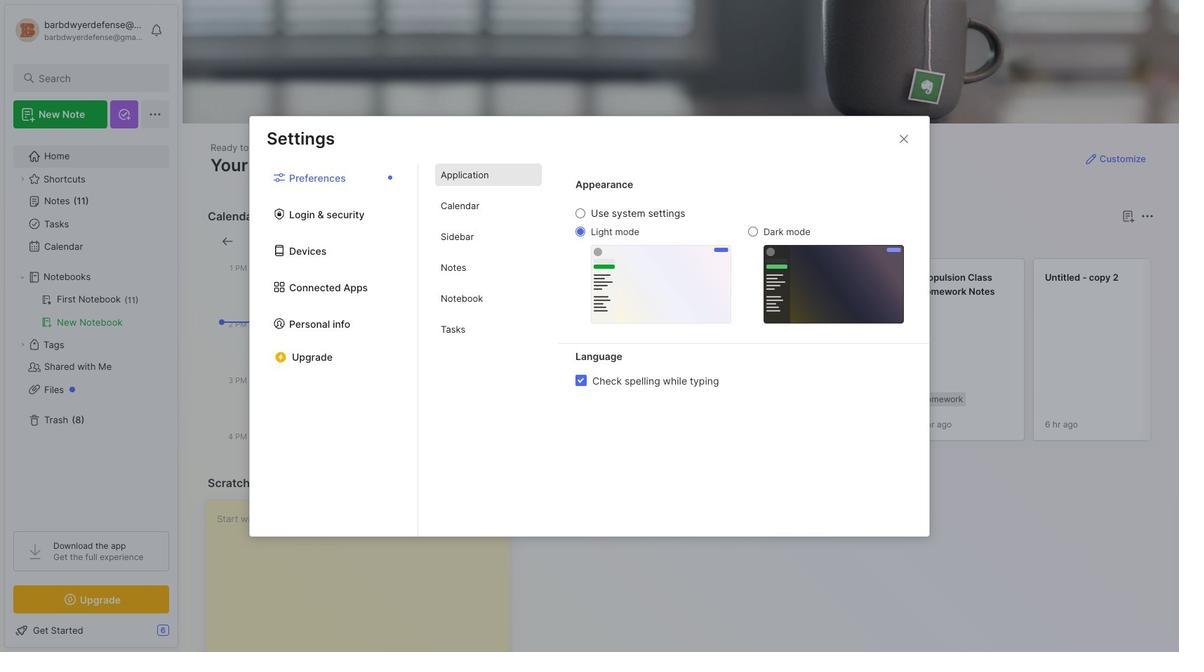 Task type: describe. For each thing, give the bounding box(es) containing it.
main element
[[0, 0, 183, 652]]

close image
[[896, 130, 913, 147]]

expand tags image
[[18, 340, 27, 349]]



Task type: vqa. For each thing, say whether or not it's contained in the screenshot.
anytime.
no



Task type: locate. For each thing, give the bounding box(es) containing it.
tab
[[435, 164, 542, 186], [435, 194, 542, 217], [435, 225, 542, 248], [531, 233, 572, 250], [578, 233, 635, 250], [435, 256, 542, 279], [435, 287, 542, 310], [435, 318, 542, 340]]

none search field inside the main element
[[39, 69, 157, 86]]

None radio
[[576, 227, 585, 237]]

row group
[[528, 258, 1179, 449]]

group inside tree
[[13, 288, 168, 333]]

None radio
[[576, 208, 585, 218], [748, 227, 758, 237], [576, 208, 585, 218], [748, 227, 758, 237]]

tree inside the main element
[[5, 137, 178, 519]]

None search field
[[39, 69, 157, 86]]

group
[[13, 288, 168, 333]]

None checkbox
[[576, 375, 587, 386]]

option group
[[576, 207, 904, 323]]

expand notebooks image
[[18, 273, 27, 281]]

tree
[[5, 137, 178, 519]]

Start writing… text field
[[217, 500, 510, 652]]

tab list
[[250, 164, 418, 536], [418, 164, 559, 536], [531, 233, 1152, 250]]

Search text field
[[39, 72, 157, 85]]



